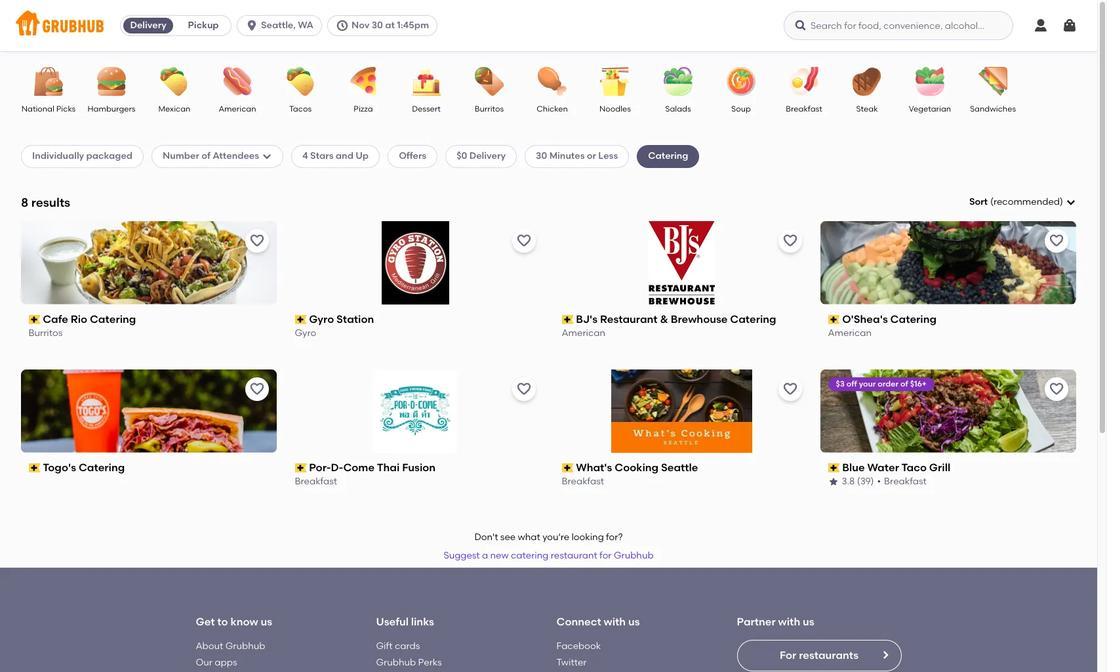 Task type: locate. For each thing, give the bounding box(es) containing it.
cafe rio catering link
[[29, 312, 269, 327]]

por-d-come thai fusion
[[310, 461, 436, 474]]

about
[[196, 640, 223, 652]]

2 horizontal spatial grubhub
[[614, 550, 654, 561]]

1 with from the left
[[604, 616, 626, 628]]

none field inside '8 results' main content
[[970, 196, 1077, 209]]

don't
[[475, 532, 498, 543]]

water
[[868, 461, 900, 474]]

connect with us
[[557, 616, 640, 628]]

•
[[878, 476, 882, 487]]

Search for food, convenience, alcohol... search field
[[784, 11, 1014, 40]]

2 with from the left
[[779, 616, 801, 628]]

1 vertical spatial burritos
[[29, 328, 63, 339]]

american for bj's restaurant & brewhouse catering
[[562, 328, 606, 339]]

gyro station
[[310, 313, 375, 325]]

salads
[[666, 104, 691, 114]]

what
[[518, 532, 541, 543]]

2 horizontal spatial us
[[803, 616, 815, 628]]

4
[[303, 150, 308, 162]]

us for connect with us
[[629, 616, 640, 628]]

american down bj's
[[562, 328, 606, 339]]

0 vertical spatial gyro
[[310, 313, 335, 325]]

1 horizontal spatial american
[[562, 328, 606, 339]]

subscription pass image inside 'gyro station' link
[[295, 315, 307, 324]]

gyro station link
[[295, 312, 536, 327]]

$0
[[457, 150, 468, 162]]

subscription pass image inside bj's restaurant & brewhouse catering link
[[562, 315, 574, 324]]

gyro
[[310, 313, 335, 325], [295, 328, 317, 339]]

svg image
[[1034, 18, 1049, 33], [795, 19, 808, 32], [262, 151, 272, 162]]

picks
[[56, 104, 76, 114]]

subscription pass image left togo's
[[29, 463, 40, 472]]

svg image
[[1063, 18, 1078, 33], [246, 19, 259, 32], [336, 19, 349, 32], [1066, 197, 1077, 207]]

0 horizontal spatial with
[[604, 616, 626, 628]]

0 horizontal spatial burritos
[[29, 328, 63, 339]]

1 horizontal spatial subscription pass image
[[562, 463, 574, 472]]

2 horizontal spatial american
[[829, 328, 872, 339]]

subscription pass image left the gyro station
[[295, 315, 307, 324]]

looking
[[572, 532, 604, 543]]

less
[[599, 150, 618, 162]]

twitter
[[557, 657, 587, 668]]

connect
[[557, 616, 602, 628]]

0 horizontal spatial of
[[202, 150, 211, 162]]

2 horizontal spatial svg image
[[1034, 18, 1049, 33]]

of
[[202, 150, 211, 162], [901, 379, 909, 388]]

hamburgers image
[[89, 67, 135, 96]]

with right partner
[[779, 616, 801, 628]]

for restaurants
[[780, 649, 859, 661]]

number
[[163, 150, 199, 162]]

burritos down cafe
[[29, 328, 63, 339]]

national picks image
[[26, 67, 72, 96]]

0 horizontal spatial save this restaurant image
[[516, 233, 532, 249]]

gift
[[376, 640, 393, 652]]

new
[[491, 550, 509, 561]]

1 vertical spatial grubhub
[[226, 640, 265, 652]]

1 horizontal spatial burritos
[[475, 104, 504, 114]]

don't see what you're looking for?
[[475, 532, 623, 543]]

3 us from the left
[[803, 616, 815, 628]]

us
[[261, 616, 272, 628], [629, 616, 640, 628], [803, 616, 815, 628]]

2 horizontal spatial subscription pass image
[[829, 315, 840, 324]]

american down o'shea's
[[829, 328, 872, 339]]

subscription pass image left what's at the bottom right of page
[[562, 463, 574, 472]]

seattle,
[[261, 20, 296, 31]]

suggest a new catering restaurant for grubhub
[[444, 550, 654, 561]]

delivery right $0
[[470, 150, 506, 162]]

8 results main content
[[0, 51, 1098, 672]]

subscription pass image
[[295, 315, 307, 324], [562, 315, 574, 324], [29, 463, 40, 472], [295, 463, 307, 472], [829, 463, 840, 472]]

• breakfast
[[878, 476, 927, 487]]

burritos down burritos image
[[475, 104, 504, 114]]

d-
[[332, 461, 344, 474]]

cards
[[395, 640, 420, 652]]

1 horizontal spatial grubhub
[[376, 657, 416, 668]]

1 horizontal spatial with
[[779, 616, 801, 628]]

pickup
[[188, 20, 219, 31]]

catering
[[649, 150, 689, 162], [90, 313, 136, 325], [731, 313, 777, 325], [891, 313, 937, 325], [79, 461, 125, 474]]

subscription pass image left por-
[[295, 463, 307, 472]]

2 us from the left
[[629, 616, 640, 628]]

burritos
[[475, 104, 504, 114], [29, 328, 63, 339]]

30 left 'minutes'
[[536, 150, 548, 162]]

0 vertical spatial of
[[202, 150, 211, 162]]

us right know
[[261, 616, 272, 628]]

por-d-come thai fusion logo image
[[374, 369, 457, 453]]

subscription pass image inside togo's catering link
[[29, 463, 40, 472]]

american down american image
[[219, 104, 256, 114]]

number of attendees
[[163, 150, 259, 162]]

bj's restaurant & brewhouse catering link
[[562, 312, 802, 327]]

noodles image
[[593, 67, 639, 96]]

with right connect
[[604, 616, 626, 628]]

for?
[[606, 532, 623, 543]]

30 left at
[[372, 20, 383, 31]]

grubhub inside about grubhub our apps
[[226, 640, 265, 652]]

our
[[196, 657, 213, 668]]

grubhub down gift cards link
[[376, 657, 416, 668]]

subscription pass image left cafe
[[29, 315, 40, 324]]

1 horizontal spatial delivery
[[470, 150, 506, 162]]

salads image
[[656, 67, 702, 96]]

save this restaurant button for o'shea's catering
[[1045, 229, 1069, 253]]

delivery
[[130, 20, 167, 31], [470, 150, 506, 162]]

subscription pass image left o'shea's
[[829, 315, 840, 324]]

american image
[[215, 67, 261, 96]]

subscription pass image inside what's cooking seattle link
[[562, 463, 574, 472]]

american
[[219, 104, 256, 114], [562, 328, 606, 339], [829, 328, 872, 339]]

0 horizontal spatial us
[[261, 616, 272, 628]]

breakfast
[[786, 104, 823, 114], [295, 476, 338, 487], [562, 476, 604, 487], [885, 476, 927, 487]]

1 vertical spatial save this restaurant image
[[1049, 381, 1065, 397]]

30 minutes or less
[[536, 150, 618, 162]]

come
[[344, 461, 375, 474]]

1 horizontal spatial save this restaurant image
[[1049, 381, 1065, 397]]

fusion
[[403, 461, 436, 474]]

mexican
[[159, 104, 191, 114]]

get
[[196, 616, 215, 628]]

save this restaurant image
[[516, 233, 532, 249], [1049, 381, 1065, 397]]

gyro left station
[[310, 313, 335, 325]]

save this restaurant image for o'shea's catering
[[1049, 233, 1065, 249]]

grubhub down know
[[226, 640, 265, 652]]

breakfast down taco
[[885, 476, 927, 487]]

get to know us
[[196, 616, 272, 628]]

american for o'shea's catering
[[829, 328, 872, 339]]

0 horizontal spatial american
[[219, 104, 256, 114]]

or
[[587, 150, 597, 162]]

0 horizontal spatial delivery
[[130, 20, 167, 31]]

subscription pass image inside o'shea's catering link
[[829, 315, 840, 324]]

0 vertical spatial 30
[[372, 20, 383, 31]]

what's cooking seattle logo image
[[612, 369, 753, 453]]

0 vertical spatial grubhub
[[614, 550, 654, 561]]

1 horizontal spatial us
[[629, 616, 640, 628]]

none field containing sort
[[970, 196, 1077, 209]]

nov
[[352, 20, 370, 31]]

1 horizontal spatial 30
[[536, 150, 548, 162]]

blue water taco grill
[[843, 461, 951, 474]]

0 horizontal spatial subscription pass image
[[29, 315, 40, 324]]

2 vertical spatial grubhub
[[376, 657, 416, 668]]

apps
[[215, 657, 237, 668]]

subscription pass image
[[29, 315, 40, 324], [829, 315, 840, 324], [562, 463, 574, 472]]

subscription pass image for por-d-come thai fusion
[[295, 463, 307, 472]]

us right connect
[[629, 616, 640, 628]]

subscription pass image for o'shea's catering
[[829, 315, 840, 324]]

save this restaurant button for what's cooking seattle
[[779, 377, 802, 401]]

1 vertical spatial delivery
[[470, 150, 506, 162]]

gyro down the gyro station
[[295, 328, 317, 339]]

us up for restaurants
[[803, 616, 815, 628]]

save this restaurant image for bj's restaurant & brewhouse catering
[[783, 233, 799, 249]]

gift cards grubhub perks
[[376, 640, 442, 668]]

30 inside nov 30 at 1:45pm button
[[372, 20, 383, 31]]

subscription pass image inside cafe rio catering link
[[29, 315, 40, 324]]

minutes
[[550, 150, 585, 162]]

of right number
[[202, 150, 211, 162]]

up
[[356, 150, 369, 162]]

save this restaurant button for cafe rio catering
[[246, 229, 269, 253]]

por-
[[310, 461, 332, 474]]

grubhub down for?
[[614, 550, 654, 561]]

subscription pass image for togo's catering
[[29, 463, 40, 472]]

save this restaurant image
[[250, 233, 265, 249], [783, 233, 799, 249], [1049, 233, 1065, 249], [250, 381, 265, 397], [516, 381, 532, 397], [783, 381, 799, 397]]

seattle
[[662, 461, 699, 474]]

subscription pass image left bj's
[[562, 315, 574, 324]]

subscription pass image inside the por-d-come thai fusion link
[[295, 463, 307, 472]]

nov 30 at 1:45pm
[[352, 20, 429, 31]]

sandwiches image
[[971, 67, 1017, 96]]

vegetarian
[[909, 104, 952, 114]]

vegetarian image
[[908, 67, 954, 96]]

rio
[[71, 313, 88, 325]]

hamburgers
[[88, 104, 136, 114]]

None field
[[970, 196, 1077, 209]]

0 vertical spatial delivery
[[130, 20, 167, 31]]

1 vertical spatial gyro
[[295, 328, 317, 339]]

togo's catering
[[43, 461, 125, 474]]

grubhub inside 'gift cards grubhub perks'
[[376, 657, 416, 668]]

what's cooking seattle
[[576, 461, 699, 474]]

blue water taco grill link
[[829, 460, 1069, 475]]

0 horizontal spatial grubhub
[[226, 640, 265, 652]]

with for partner
[[779, 616, 801, 628]]

subscription pass image for blue water taco grill
[[829, 463, 840, 472]]

grubhub
[[614, 550, 654, 561], [226, 640, 265, 652], [376, 657, 416, 668]]

30 inside '8 results' main content
[[536, 150, 548, 162]]

1 vertical spatial of
[[901, 379, 909, 388]]

tacos
[[289, 104, 312, 114]]

subscription pass image up star icon
[[829, 463, 840, 472]]

catering right togo's
[[79, 461, 125, 474]]

grill
[[930, 461, 951, 474]]

30
[[372, 20, 383, 31], [536, 150, 548, 162]]

and
[[336, 150, 354, 162]]

subscription pass image inside "blue water taco grill" link
[[829, 463, 840, 472]]

delivery left pickup
[[130, 20, 167, 31]]

of left $16+ on the right of page
[[901, 379, 909, 388]]

1 vertical spatial 30
[[536, 150, 548, 162]]

breakfast image
[[782, 67, 828, 96]]

0 horizontal spatial 30
[[372, 20, 383, 31]]

1 horizontal spatial of
[[901, 379, 909, 388]]

$3 off your order of $16+
[[837, 379, 927, 388]]



Task type: vqa. For each thing, say whether or not it's contained in the screenshot.


Task type: describe. For each thing, give the bounding box(es) containing it.
restaurant
[[600, 313, 658, 325]]

$16+
[[911, 379, 927, 388]]

cafe rio catering logo image
[[21, 221, 277, 304]]

3.8 (39)
[[842, 476, 875, 487]]

o'shea's catering
[[843, 313, 937, 325]]

nov 30 at 1:45pm button
[[327, 15, 443, 36]]

facebook twitter
[[557, 640, 601, 668]]

know
[[231, 616, 258, 628]]

burritos image
[[467, 67, 513, 96]]

restaurant
[[551, 550, 598, 561]]

8 results
[[21, 195, 70, 210]]

dessert
[[412, 104, 441, 114]]

subscription pass image for bj's restaurant & brewhouse catering
[[562, 315, 574, 324]]

save this restaurant image for por-d-come thai fusion
[[516, 381, 532, 397]]

to
[[217, 616, 228, 628]]

gyro station logo image
[[382, 221, 450, 304]]

national
[[21, 104, 54, 114]]

right image
[[880, 650, 891, 660]]

gyro for gyro
[[295, 328, 317, 339]]

see
[[501, 532, 516, 543]]

packaged
[[86, 150, 133, 162]]

results
[[31, 195, 70, 210]]

pizza image
[[341, 67, 387, 96]]

o'shea's catering link
[[829, 312, 1069, 327]]

main navigation navigation
[[0, 0, 1098, 51]]

por-d-come thai fusion link
[[295, 460, 536, 475]]

suggest
[[444, 550, 480, 561]]

chicken image
[[530, 67, 576, 96]]

gyro for gyro station
[[310, 313, 335, 325]]

restaurants
[[799, 649, 859, 661]]

individually
[[32, 150, 84, 162]]

you're
[[543, 532, 570, 543]]

breakfast down por-
[[295, 476, 338, 487]]

us for partner with us
[[803, 616, 815, 628]]

save this restaurant button for bj's restaurant & brewhouse catering
[[779, 229, 802, 253]]

what's
[[576, 461, 613, 474]]

brewhouse
[[671, 313, 728, 325]]

save this restaurant button for gyro station
[[512, 229, 536, 253]]

grubhub perks link
[[376, 657, 442, 668]]

0 vertical spatial save this restaurant image
[[516, 233, 532, 249]]

a
[[482, 550, 488, 561]]

sort ( recommended )
[[970, 196, 1064, 207]]

for restaurants link
[[737, 640, 902, 671]]

&
[[661, 313, 669, 325]]

seattle, wa
[[261, 20, 314, 31]]

catering right "brewhouse"
[[731, 313, 777, 325]]

blue
[[843, 461, 865, 474]]

8
[[21, 195, 28, 210]]

grubhub inside button
[[614, 550, 654, 561]]

partner
[[737, 616, 776, 628]]

togo's catering logo image
[[21, 369, 277, 453]]

breakfast down "breakfast" image
[[786, 104, 823, 114]]

1 horizontal spatial svg image
[[795, 19, 808, 32]]

0 vertical spatial burritos
[[475, 104, 504, 114]]

links
[[411, 616, 434, 628]]

togo's catering link
[[29, 460, 269, 475]]

save this restaurant button for por-d-come thai fusion
[[512, 377, 536, 401]]

off
[[847, 379, 858, 388]]

togo's
[[43, 461, 76, 474]]

(
[[991, 196, 994, 207]]

catering right rio
[[90, 313, 136, 325]]

pizza
[[354, 104, 373, 114]]

cafe
[[43, 313, 69, 325]]

$3
[[837, 379, 845, 388]]

1 us from the left
[[261, 616, 272, 628]]

steak image
[[845, 67, 891, 96]]

individually packaged
[[32, 150, 133, 162]]

delivery inside button
[[130, 20, 167, 31]]

attendees
[[213, 150, 259, 162]]

delivery inside '8 results' main content
[[470, 150, 506, 162]]

sort
[[970, 196, 988, 207]]

bj's restaurant & brewhouse catering logo image
[[649, 221, 715, 304]]

with for connect
[[604, 616, 626, 628]]

useful links
[[376, 616, 434, 628]]

svg image inside the seattle, wa button
[[246, 19, 259, 32]]

suggest a new catering restaurant for grubhub button
[[438, 544, 660, 568]]

our apps link
[[196, 657, 237, 668]]

subscription pass image for gyro station
[[295, 315, 307, 324]]

for
[[780, 649, 797, 661]]

save this restaurant image for what's cooking seattle
[[783, 381, 799, 397]]

about grubhub our apps
[[196, 640, 265, 668]]

$0 delivery
[[457, 150, 506, 162]]

3.8
[[842, 476, 856, 487]]

recommended
[[994, 196, 1061, 207]]

pickup button
[[176, 15, 231, 36]]

tacos image
[[278, 67, 324, 96]]

dessert image
[[404, 67, 450, 96]]

useful
[[376, 616, 409, 628]]

cooking
[[615, 461, 659, 474]]

taco
[[902, 461, 927, 474]]

bj's restaurant & brewhouse catering
[[576, 313, 777, 325]]

blue water taco grill logo image
[[821, 369, 1077, 453]]

catering down salads
[[649, 150, 689, 162]]

at
[[385, 20, 395, 31]]

o'shea's catering logo image
[[821, 221, 1077, 304]]

o'shea's
[[843, 313, 889, 325]]

subscription pass image for cafe rio catering
[[29, 315, 40, 324]]

offers
[[399, 150, 427, 162]]

soup image
[[719, 67, 765, 96]]

seattle, wa button
[[237, 15, 327, 36]]

facebook
[[557, 640, 601, 652]]

breakfast down what's at the bottom right of page
[[562, 476, 604, 487]]

perks
[[418, 657, 442, 668]]

order
[[878, 379, 899, 388]]

subscription pass image for what's cooking seattle
[[562, 463, 574, 472]]

save this restaurant image for cafe rio catering
[[250, 233, 265, 249]]

0 horizontal spatial svg image
[[262, 151, 272, 162]]

1:45pm
[[397, 20, 429, 31]]

national picks
[[21, 104, 76, 114]]

catering right o'shea's
[[891, 313, 937, 325]]

what's cooking seattle link
[[562, 460, 802, 475]]

star icon image
[[829, 477, 839, 487]]

mexican image
[[152, 67, 198, 96]]

catering
[[511, 550, 549, 561]]

svg image inside nov 30 at 1:45pm button
[[336, 19, 349, 32]]



